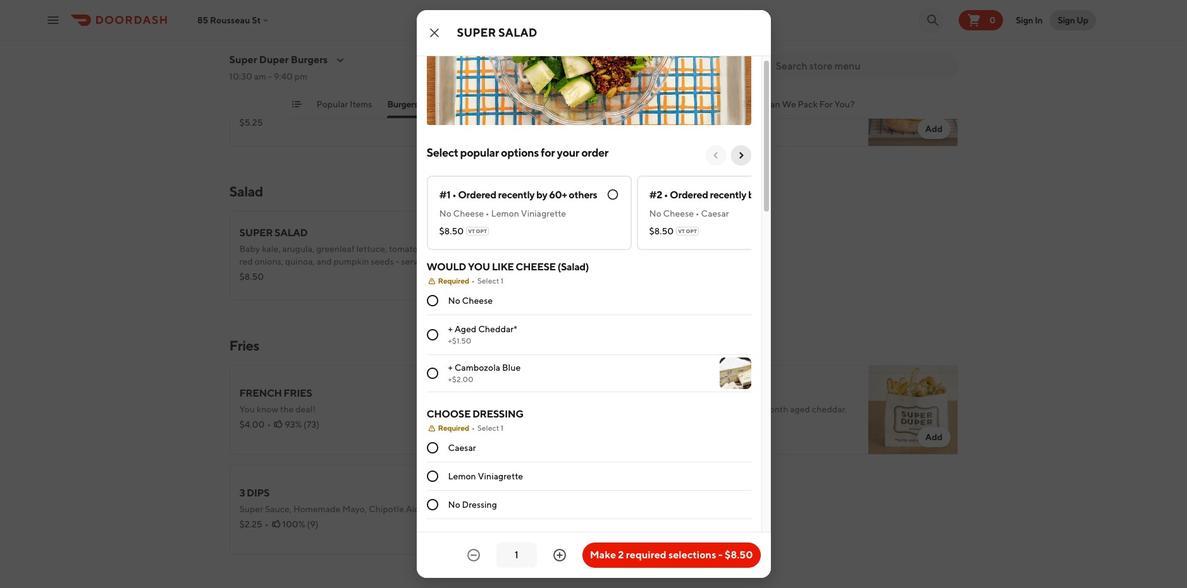 Task type: describe. For each thing, give the bounding box(es) containing it.
sign up link
[[1050, 10, 1096, 30]]

by for 60+
[[536, 189, 547, 201]]

- right "am" on the top of page
[[268, 71, 272, 82]]

st
[[252, 15, 261, 25]]

open menu image
[[46, 12, 61, 28]]

0 vertical spatial viniagrette
[[521, 209, 566, 219]]

• inside the "would you like cheese (salad)" group
[[472, 277, 475, 286]]

with inside super salad baby kale, arugula, greenleaf lettuce, tomatoes, cucumbers, red onions, quinoa, and pumpkin seeds - served with choice of caesar or lemon vinaigrette dressing, always on the side.
[[430, 257, 448, 267]]

salad button
[[488, 98, 511, 118]]

bun inside the grilled cheese for the kids! sliced cheddar cheese on our artisanal bun - no burger patty. $5.25
[[446, 90, 461, 100]]

kids!
[[270, 90, 289, 100]]

add for grilled cheese
[[556, 124, 573, 134]]

caesar inside super salad baby kale, arugula, greenleaf lettuce, tomatoes, cucumbers, red onions, quinoa, and pumpkin seeds - served with choice of caesar or lemon vinaigrette dressing, always on the side.
[[239, 269, 267, 280]]

add button for garlic fries
[[918, 428, 950, 448]]

bun inside organic veggie patty served on a fresh baked bun with lettuce, tomato, red onion, and house-made hummus.
[[791, 0, 806, 0]]

items
[[350, 99, 372, 109]]

+ cambozola blue image
[[719, 358, 751, 390]]

baked inside organic veggie patty served on a fresh baked bun with lettuce, tomato, red onion, and house-made hummus.
[[764, 0, 789, 0]]

0
[[989, 15, 996, 25]]

salad for super salad
[[498, 26, 537, 39]]

garlic fries signature fries, with  fresh garlic and 6-month aged cheddar.
[[609, 388, 847, 415]]

93% (73)
[[285, 420, 319, 430]]

up
[[1077, 15, 1089, 25]]

sign up
[[1058, 15, 1089, 25]]

am
[[254, 71, 266, 82]]

- inside the grilled cheese for the kids! sliced cheddar cheese on our artisanal bun - no burger patty. $5.25
[[463, 90, 467, 100]]

cheddar
[[317, 90, 351, 100]]

ciabatta inside all natural free range grilled chicken breast, served with lettuce, tomato, red onion, and house-made chipotle aioli on a fresh baked ciabatta bun.
[[288, 15, 321, 25]]

opt for lemon
[[476, 228, 487, 235]]

the inside the grilled cheese for the kids! sliced cheddar cheese on our artisanal bun - no burger patty. $5.25
[[255, 90, 268, 100]]

0 button
[[959, 10, 1003, 30]]

on inside super salad baby kale, arugula, greenleaf lettuce, tomatoes, cucumbers, red onions, quinoa, and pumpkin seeds - served with choice of caesar or lemon vinaigrette dressing, always on the side.
[[422, 269, 432, 280]]

grilled cheese image
[[499, 57, 589, 147]]

20+
[[761, 189, 778, 201]]

organic shakes button
[[601, 98, 664, 118]]

vt for caesar
[[678, 228, 685, 235]]

super for super salad baby kale, arugula, greenleaf lettuce, tomatoes, cucumbers, red onions, quinoa, and pumpkin seeds - served with choice of caesar or lemon vinaigrette dressing, always on the side.
[[239, 227, 273, 239]]

cones
[[679, 99, 705, 109]]

red inside super salad baby kale, arugula, greenleaf lettuce, tomatoes, cucumbers, red onions, quinoa, and pumpkin seeds - served with choice of caesar or lemon vinaigrette dressing, always on the side.
[[239, 257, 253, 267]]

fresh inside all natural free range grilled chicken breast, served with lettuce, tomato, red onion, and house-made chipotle aioli on a fresh baked ciabatta bun.
[[239, 15, 260, 25]]

house- inside organic veggie patty served on a fresh baked bun with lettuce, tomato, red onion, and house-made hummus.
[[733, 3, 761, 13]]

no for no dressing
[[448, 500, 460, 511]]

choice
[[449, 257, 476, 267]]

order
[[581, 146, 608, 160]]

grilled
[[325, 0, 350, 0]]

and inside organic veggie patty served on a fresh baked bun with lettuce, tomato, red onion, and house-made hummus.
[[716, 3, 731, 13]]

#2
[[649, 189, 662, 201]]

No Dressing radio
[[427, 500, 438, 511]]

bun.
[[323, 15, 341, 25]]

1 vertical spatial fries
[[229, 338, 259, 354]]

sign for sign in
[[1016, 15, 1033, 25]]

caesar inside choose dressing "group"
[[448, 444, 476, 454]]

1 vertical spatial burgers
[[387, 99, 418, 109]]

sign for sign up
[[1058, 15, 1075, 25]]

our
[[395, 90, 408, 100]]

the inside super salad baby kale, arugula, greenleaf lettuce, tomatoes, cucumbers, red onions, quinoa, and pumpkin seeds - served with choice of caesar or lemon vinaigrette dressing, always on the side.
[[434, 269, 448, 280]]

chicken sandwich image
[[499, 0, 589, 47]]

and inside the garlic fries signature fries, with  fresh garlic and 6-month aged cheddar.
[[736, 405, 751, 415]]

red inside organic veggie patty served on a fresh baked bun with lettuce, tomato, red onion, and house-made hummus.
[[674, 3, 688, 13]]

0 vertical spatial lemon
[[491, 209, 519, 219]]

+ cambozola blue +$2.00
[[448, 363, 521, 385]]

lemon inside super salad baby kale, arugula, greenleaf lettuce, tomatoes, cucumbers, red onions, quinoa, and pumpkin seeds - served with choice of caesar or lemon vinaigrette dressing, always on the side.
[[279, 269, 307, 280]]

previous image
[[711, 151, 721, 161]]

cones button
[[679, 98, 705, 118]]

range
[[300, 0, 323, 0]]

super salad image
[[499, 211, 589, 301]]

patty
[[672, 0, 693, 0]]

red inside all natural free range grilled chicken breast, served with lettuce, tomato, red onion, and house-made chipotle aioli on a fresh baked ciabatta bun.
[[305, 3, 318, 13]]

3
[[239, 488, 245, 500]]

sandwich
[[633, 73, 689, 85]]

0 vertical spatial &
[[420, 99, 425, 109]]

add for 3 dips
[[556, 533, 573, 543]]

#1
[[439, 189, 450, 201]]

0 vertical spatial super
[[229, 54, 257, 66]]

on inside all natural free range grilled chicken breast, served with lettuce, tomato, red onion, and house-made chipotle aioli on a fresh baked ciabatta bun.
[[469, 3, 480, 13]]

bread.
[[676, 102, 701, 113]]

would you like cheese (salad)
[[427, 261, 589, 273]]

+ aged cheddar* +$1.50
[[448, 325, 517, 346]]

$10.50
[[239, 18, 268, 28]]

1 vertical spatial salad
[[229, 183, 263, 200]]

month
[[762, 405, 788, 415]]

$8.50 vt opt for no cheese • lemon viniagrette
[[439, 227, 487, 237]]

house- inside all natural free range grilled chicken breast, served with lettuce, tomato, red onion, and house-made chipotle aioli on a fresh baked ciabatta bun.
[[364, 3, 392, 13]]

Caesar radio
[[427, 443, 438, 454]]

french fries you know the deal!
[[239, 388, 316, 415]]

sign in
[[1016, 15, 1043, 25]]

patty.
[[268, 102, 291, 113]]

of
[[478, 257, 486, 267]]

• right #1
[[452, 189, 456, 201]]

sign in link
[[1008, 7, 1050, 33]]

kale,
[[262, 244, 281, 254]]

burger
[[239, 102, 266, 113]]

super salad
[[457, 26, 537, 39]]

cheese inside the grilled cheese for the kids! sliced cheddar cheese on our artisanal bun - no burger patty. $5.25
[[352, 90, 381, 100]]

sandwiches
[[427, 99, 473, 109]]

no for no cheese
[[448, 296, 460, 306]]

for inside the grilled cheese for the kids! sliced cheddar cheese on our artisanal bun - no burger patty. $5.25
[[239, 90, 253, 100]]

grilled
[[239, 73, 282, 85]]

tomato, inside organic veggie patty served on a fresh baked bun with lettuce, tomato, red onion, and house-made hummus.
[[641, 3, 672, 13]]

in
[[1035, 15, 1043, 25]]

organic for organic veggie patty served on a fresh baked bun with lettuce, tomato, red onion, and house-made hummus.
[[609, 0, 641, 0]]

shakes
[[636, 99, 664, 109]]

0 vertical spatial fries
[[526, 99, 545, 109]]

$8.50 inside button
[[725, 550, 753, 562]]

dialog containing super salad
[[416, 0, 842, 579]]

veggie burger image
[[868, 0, 958, 47]]

popular
[[460, 146, 499, 160]]

#2 • ordered recently by 20+ others
[[649, 189, 809, 201]]

+ for + cambozola blue
[[448, 363, 453, 373]]

$10.50 •
[[239, 18, 274, 28]]

$8.50 up cucumbers,
[[439, 227, 464, 237]]

cheese inside group
[[462, 296, 493, 306]]

chipotle inside all natural free range grilled chicken breast, served with lettuce, tomato, red onion, and house-made chipotle aioli on a fresh baked ciabatta bun.
[[416, 3, 449, 13]]

(9)
[[307, 520, 318, 530]]

jack
[[609, 115, 627, 125]]

2 horizontal spatial caesar
[[701, 209, 729, 219]]

select for would
[[477, 277, 499, 286]]

no cheese • caesar
[[649, 209, 729, 219]]

3 dips super sauce, homemade mayo, chipotle aioli
[[239, 488, 424, 515]]

others for #2 • ordered recently by 20+ others
[[780, 189, 809, 201]]

signature
[[609, 405, 648, 415]]

drinks
[[561, 99, 586, 109]]

all natural free range grilled chicken breast, served with lettuce, tomato, red onion, and house-made chipotle aioli on a fresh baked ciabatta bun.
[[239, 0, 486, 25]]

• down #2 • ordered recently by 20+ others
[[696, 209, 699, 219]]

$8.50 left or
[[239, 272, 264, 282]]

0 vertical spatial select
[[427, 146, 458, 160]]

monterey
[[799, 102, 838, 113]]

• inside choose dressing "group"
[[472, 424, 475, 433]]

french fries image
[[499, 366, 589, 455]]

recommend
[[719, 102, 767, 113]]

we inside the what else can we pack for you? button
[[782, 99, 796, 109]]

you?
[[835, 99, 855, 109]]

• select 1 for you
[[472, 277, 504, 286]]

what else can we pack for you? button
[[720, 98, 855, 118]]

baked inside all natural free range grilled chicken breast, served with lettuce, tomato, red onion, and house-made chipotle aioli on a fresh baked ciabatta bun.
[[261, 15, 286, 25]]

chipotle inside egg sandwich (served all day!)  fried organic egg, and chipotle aioli on toasted ciabatta bread. we recommend adding monterey jack cheese & bacon!
[[787, 90, 820, 100]]

always
[[393, 269, 420, 280]]

you
[[468, 261, 490, 273]]

required for would
[[438, 277, 469, 286]]

a inside all natural free range grilled chicken breast, served with lettuce, tomato, red onion, and house-made chipotle aioli on a fresh baked ciabatta bun.
[[481, 3, 486, 13]]

french
[[239, 388, 282, 400]]

10:30
[[229, 71, 252, 82]]

- inside super salad baby kale, arugula, greenleaf lettuce, tomatoes, cucumbers, red onions, quinoa, and pumpkin seeds - served with choice of caesar or lemon vinaigrette dressing, always on the side.
[[396, 257, 399, 267]]

and inside all natural free range grilled chicken breast, served with lettuce, tomato, red onion, and house-made chipotle aioli on a fresh baked ciabatta bun.
[[347, 3, 362, 13]]

sauce,
[[265, 505, 292, 515]]

no for no cheese • caesar
[[649, 209, 661, 219]]

• down know
[[267, 420, 271, 430]]

• select 1 for dressing
[[472, 424, 504, 433]]

burgers & sandwiches
[[387, 99, 473, 109]]

9:40
[[274, 71, 293, 82]]

salad for super salad baby kale, arugula, greenleaf lettuce, tomatoes, cucumbers, red onions, quinoa, and pumpkin seeds - served with choice of caesar or lemon vinaigrette dressing, always on the side.
[[274, 227, 308, 239]]

pm
[[295, 71, 308, 82]]

organic shakes
[[601, 99, 664, 109]]

tomatoes,
[[389, 244, 429, 254]]

onion, inside all natural free range grilled chicken breast, served with lettuce, tomato, red onion, and house-made chipotle aioli on a fresh baked ciabatta bun.
[[320, 3, 345, 13]]

no for no cheese • lemon viniagrette
[[439, 209, 451, 219]]

$4.00
[[239, 420, 265, 430]]

cheese for caesar
[[663, 209, 694, 219]]

make 2 required selections - $8.50
[[590, 550, 753, 562]]

100%
[[282, 520, 305, 530]]

• down #1 • ordered recently by 60+ others
[[486, 209, 489, 219]]

no cheese • lemon viniagrette
[[439, 209, 566, 219]]

0 horizontal spatial burgers
[[291, 54, 328, 66]]

Item Search search field
[[776, 59, 948, 73]]

decrease quantity by 1 image
[[466, 548, 481, 564]]

for inside button
[[819, 99, 833, 109]]

Current quantity is 1 number field
[[504, 549, 529, 563]]

super salad baby kale, arugula, greenleaf lettuce, tomatoes, cucumbers, red onions, quinoa, and pumpkin seeds - served with choice of caesar or lemon vinaigrette dressing, always on the side.
[[239, 227, 486, 280]]

required for choose
[[438, 424, 469, 433]]

cheese inside the grilled cheese for the kids! sliced cheddar cheese on our artisanal bun - no burger patty. $5.25
[[284, 73, 324, 85]]

vinaigrette
[[309, 269, 354, 280]]

add button for grilled cheese
[[548, 119, 581, 139]]

we inside egg sandwich (served all day!)  fried organic egg, and chipotle aioli on toasted ciabatta bread. we recommend adding monterey jack cheese & bacon!
[[703, 102, 717, 113]]

organic for organic shakes
[[601, 99, 634, 109]]



Task type: vqa. For each thing, say whether or not it's contained in the screenshot.
Price Button
no



Task type: locate. For each thing, give the bounding box(es) containing it.
0 horizontal spatial the
[[255, 90, 268, 100]]

super for super salad
[[457, 26, 496, 39]]

caesar down #2 • ordered recently by 20+ others
[[701, 209, 729, 219]]

toasted
[[609, 102, 639, 113]]

egg sandwich image
[[868, 57, 958, 147]]

1 horizontal spatial tomato,
[[641, 3, 672, 13]]

caesar left or
[[239, 269, 267, 280]]

onion, inside organic veggie patty served on a fresh baked bun with lettuce, tomato, red onion, and house-made hummus.
[[689, 3, 714, 13]]

aioli
[[406, 505, 424, 515]]

0 horizontal spatial red
[[239, 257, 253, 267]]

2 required from the top
[[438, 424, 469, 433]]

• select 1
[[472, 277, 504, 286], [472, 424, 504, 433]]

ordered up no cheese • lemon viniagrette
[[458, 189, 496, 201]]

organic inside egg sandwich (served all day!)  fried organic egg, and chipotle aioli on toasted ciabatta bread. we recommend adding monterey jack cheese & bacon!
[[717, 90, 749, 100]]

$8.50 right selections
[[725, 550, 753, 562]]

add for egg sandwich
[[925, 124, 943, 134]]

• select 1 inside the "would you like cheese (salad)" group
[[472, 277, 504, 286]]

1 required from the top
[[438, 277, 469, 286]]

2 vt from the left
[[678, 228, 685, 235]]

#1 • ordered recently by 60+ others
[[439, 189, 597, 201]]

1 vertical spatial a
[[481, 3, 486, 13]]

fries,
[[649, 405, 669, 415]]

viniagrette up dressing
[[478, 472, 523, 482]]

0 vertical spatial a
[[736, 0, 740, 0]]

close super salad image
[[427, 25, 442, 40]]

aged
[[455, 325, 476, 335]]

would you like cheese (salad) group
[[427, 261, 751, 393]]

bacon!
[[667, 115, 695, 125]]

1 horizontal spatial opt
[[686, 228, 697, 235]]

0 horizontal spatial salad
[[229, 183, 263, 200]]

ordered for #1
[[458, 189, 496, 201]]

no inside choose dressing "group"
[[448, 500, 460, 511]]

60+
[[549, 189, 567, 201]]

lemon inside choose dressing "group"
[[448, 472, 476, 482]]

1 horizontal spatial fries
[[649, 388, 677, 400]]

0 horizontal spatial super
[[239, 227, 273, 239]]

add button for 3 dips
[[548, 527, 581, 548]]

0 horizontal spatial sign
[[1016, 15, 1033, 25]]

lettuce, inside all natural free range grilled chicken breast, served with lettuce, tomato, red onion, and house-made chipotle aioli on a fresh baked ciabatta bun.
[[239, 3, 270, 13]]

1 horizontal spatial ordered
[[670, 189, 708, 201]]

cheese down #2 • ordered recently by 20+ others
[[663, 209, 694, 219]]

selections
[[669, 550, 716, 562]]

1 horizontal spatial the
[[280, 405, 294, 415]]

add for organic veggie patty served on a fresh baked bun with lettuce, tomato, red onion, and house-made hummus.
[[925, 24, 943, 34]]

we right can
[[782, 99, 796, 109]]

+ up +$2.00
[[448, 363, 453, 373]]

2 horizontal spatial the
[[434, 269, 448, 280]]

others right '60+'
[[569, 189, 597, 201]]

house- down chicken
[[364, 3, 392, 13]]

others right 20+
[[780, 189, 809, 201]]

• select 1 inside choose dressing "group"
[[472, 424, 504, 433]]

1 horizontal spatial we
[[782, 99, 796, 109]]

0 vertical spatial • select 1
[[472, 277, 504, 286]]

and inside egg sandwich (served all day!)  fried organic egg, and chipotle aioli on toasted ciabatta bread. we recommend adding monterey jack cheese & bacon!
[[770, 90, 785, 100]]

increase quantity by 1 image
[[552, 548, 567, 564]]

aioli up super salad
[[451, 3, 468, 13]]

garlic fries image
[[868, 366, 958, 455]]

dressing,
[[356, 269, 392, 280]]

Lemon Viniagrette radio
[[427, 471, 438, 483]]

1 vertical spatial required
[[438, 424, 469, 433]]

2 vertical spatial select
[[477, 424, 499, 433]]

no
[[469, 90, 479, 100]]

• right #2
[[664, 189, 668, 201]]

dips
[[247, 488, 270, 500]]

choose dressing group
[[427, 408, 751, 520]]

served inside organic veggie patty served on a fresh baked bun with lettuce, tomato, red onion, and house-made hummus.
[[695, 0, 722, 0]]

0 vertical spatial required
[[438, 277, 469, 286]]

tomato, down veggie at the top of the page
[[641, 3, 672, 13]]

super inside 3 dips super sauce, homemade mayo, chipotle aioli
[[239, 505, 263, 515]]

viniagrette inside choose dressing "group"
[[478, 472, 523, 482]]

a inside organic veggie patty served on a fresh baked bun with lettuce, tomato, red onion, and house-made hummus.
[[736, 0, 740, 0]]

lettuce, inside organic veggie patty served on a fresh baked bun with lettuce, tomato, red onion, and house-made hummus.
[[609, 3, 640, 13]]

2 • select 1 from the top
[[472, 424, 504, 433]]

burgers up pm
[[291, 54, 328, 66]]

organic up recommend
[[717, 90, 749, 100]]

1 vertical spatial salad
[[274, 227, 308, 239]]

select
[[427, 146, 458, 160], [477, 277, 499, 286], [477, 424, 499, 433]]

1 vertical spatial • select 1
[[472, 424, 504, 433]]

served inside all natural free range grilled chicken breast, served with lettuce, tomato, red onion, and house-made chipotle aioli on a fresh baked ciabatta bun.
[[415, 0, 442, 0]]

1 vertical spatial super
[[239, 505, 263, 515]]

(73)
[[304, 420, 319, 430]]

2 others from the left
[[780, 189, 809, 201]]

dialog
[[416, 0, 842, 579]]

2 by from the left
[[748, 189, 759, 201]]

salad inside dialog
[[498, 26, 537, 39]]

the up 93%
[[280, 405, 294, 415]]

+ inside + aged cheddar* +$1.50
[[448, 325, 453, 335]]

2 vertical spatial the
[[280, 405, 294, 415]]

$8.50 vt opt for no cheese • caesar
[[649, 227, 697, 237]]

bun left no
[[446, 90, 461, 100]]

0 vertical spatial ciabatta
[[288, 15, 321, 25]]

1 inside choose dressing "group"
[[501, 424, 504, 433]]

+
[[448, 325, 453, 335], [448, 363, 453, 373]]

+ inside the + cambozola blue +$2.00
[[448, 363, 453, 373]]

baked
[[764, 0, 789, 0], [261, 15, 286, 25]]

cheese inside group
[[516, 261, 556, 273]]

garlic
[[712, 405, 734, 415]]

1 horizontal spatial cheese
[[516, 261, 556, 273]]

cheese for lemon
[[453, 209, 484, 219]]

$8.50 vt opt up cucumbers,
[[439, 227, 487, 237]]

1 horizontal spatial aioli
[[822, 90, 838, 100]]

cheese inside egg sandwich (served all day!)  fried organic egg, and chipotle aioli on toasted ciabatta bread. we recommend adding monterey jack cheese & bacon!
[[629, 115, 658, 125]]

vt up cucumbers,
[[468, 228, 475, 235]]

0 horizontal spatial by
[[536, 189, 547, 201]]

1 house- from the left
[[364, 3, 392, 13]]

• select 1 down you
[[472, 277, 504, 286]]

bun up hummus. in the top of the page
[[791, 0, 806, 0]]

organic inside button
[[601, 99, 634, 109]]

fresh inside organic veggie patty served on a fresh baked bun with lettuce, tomato, red onion, and house-made hummus.
[[742, 0, 762, 0]]

1 horizontal spatial &
[[659, 115, 665, 125]]

served inside super salad baby kale, arugula, greenleaf lettuce, tomatoes, cucumbers, red onions, quinoa, and pumpkin seeds - served with choice of caesar or lemon vinaigrette dressing, always on the side.
[[401, 257, 428, 267]]

super inside super salad baby kale, arugula, greenleaf lettuce, tomatoes, cucumbers, red onions, quinoa, and pumpkin seeds - served with choice of caesar or lemon vinaigrette dressing, always on the side.
[[239, 227, 273, 239]]

by
[[536, 189, 547, 201], [748, 189, 759, 201]]

1 onion, from the left
[[320, 3, 345, 13]]

1 horizontal spatial $5.25
[[609, 118, 632, 128]]

sign inside sign in link
[[1016, 15, 1033, 25]]

0 horizontal spatial bun
[[446, 90, 461, 100]]

with inside organic veggie patty served on a fresh baked bun with lettuce, tomato, red onion, and house-made hummus.
[[808, 0, 826, 0]]

0 horizontal spatial fresh
[[239, 15, 260, 25]]

1 fries from the left
[[284, 388, 312, 400]]

0 horizontal spatial $8.50 vt opt
[[439, 227, 487, 237]]

add button for egg sandwich
[[918, 119, 950, 139]]

select inside the "would you like cheese (salad)" group
[[477, 277, 499, 286]]

mayo,
[[342, 505, 367, 515]]

super right close super salad icon
[[457, 26, 496, 39]]

with up hummus. in the top of the page
[[808, 0, 826, 0]]

0 vertical spatial salad
[[498, 26, 537, 39]]

blue
[[502, 363, 521, 373]]

cambozola
[[455, 363, 500, 373]]

recently down previous icon
[[710, 189, 746, 201]]

0 horizontal spatial fries
[[284, 388, 312, 400]]

lemon
[[491, 209, 519, 219], [279, 269, 307, 280], [448, 472, 476, 482]]

93%
[[285, 420, 302, 430]]

no inside the "would you like cheese (salad)" group
[[448, 296, 460, 306]]

2 sign from the left
[[1058, 15, 1075, 25]]

No Cheese radio
[[427, 296, 438, 307]]

0 vertical spatial baked
[[764, 0, 789, 0]]

2 horizontal spatial lettuce,
[[609, 3, 640, 13]]

1 horizontal spatial vt
[[678, 228, 685, 235]]

0 vertical spatial the
[[255, 90, 268, 100]]

2 horizontal spatial lemon
[[491, 209, 519, 219]]

1 + from the top
[[448, 325, 453, 335]]

on inside egg sandwich (served all day!)  fried organic egg, and chipotle aioli on toasted ciabatta bread. we recommend adding monterey jack cheese & bacon!
[[840, 90, 850, 100]]

greenleaf
[[316, 244, 355, 254]]

required inside choose dressing "group"
[[438, 424, 469, 433]]

and inside super salad baby kale, arugula, greenleaf lettuce, tomatoes, cucumbers, red onions, quinoa, and pumpkin seeds - served with choice of caesar or lemon vinaigrette dressing, always on the side.
[[317, 257, 332, 267]]

1 vt from the left
[[468, 228, 475, 235]]

(served
[[609, 90, 648, 100]]

0 horizontal spatial cheese
[[352, 90, 381, 100]]

- right selections
[[718, 550, 723, 562]]

pack
[[798, 99, 818, 109]]

cheese right "like"
[[516, 261, 556, 273]]

cucumbers,
[[431, 244, 477, 254]]

served right breast, in the left of the page
[[415, 0, 442, 0]]

grilled cheese for the kids! sliced cheddar cheese on our artisanal bun - no burger patty. $5.25
[[239, 73, 479, 128]]

1 vertical spatial baked
[[261, 15, 286, 25]]

0 horizontal spatial onion,
[[320, 3, 345, 13]]

lettuce, inside super salad baby kale, arugula, greenleaf lettuce, tomatoes, cucumbers, red onions, quinoa, and pumpkin seeds - served with choice of caesar or lemon vinaigrette dressing, always on the side.
[[356, 244, 387, 254]]

0 vertical spatial +
[[448, 325, 453, 335]]

fries for garlic fries
[[649, 388, 677, 400]]

egg,
[[751, 90, 768, 100]]

tomato, inside all natural free range grilled chicken breast, served with lettuce, tomato, red onion, and house-made chipotle aioli on a fresh baked ciabatta bun.
[[272, 3, 303, 13]]

1 vertical spatial ciabatta
[[641, 102, 674, 113]]

1 horizontal spatial house-
[[733, 3, 761, 13]]

1 horizontal spatial bun
[[791, 0, 806, 0]]

baby
[[239, 244, 260, 254]]

2 $5.25 from the left
[[609, 118, 632, 128]]

2 tomato, from the left
[[641, 3, 672, 13]]

arugula,
[[282, 244, 315, 254]]

viniagrette down '60+'
[[521, 209, 566, 219]]

1 vertical spatial bun
[[446, 90, 461, 100]]

0 horizontal spatial salad
[[274, 227, 308, 239]]

0 horizontal spatial for
[[239, 90, 253, 100]]

$8.50 vt opt down the no cheese • caesar
[[649, 227, 697, 237]]

organic inside organic veggie patty served on a fresh baked bun with lettuce, tomato, red onion, and house-made hummus.
[[609, 0, 641, 0]]

1 recently from the left
[[498, 189, 535, 201]]

0 horizontal spatial recently
[[498, 189, 535, 201]]

on down item search search field on the right of the page
[[840, 90, 850, 100]]

ordered up the no cheese • caesar
[[670, 189, 708, 201]]

onion,
[[320, 3, 345, 13], [689, 3, 714, 13]]

for up 'burger'
[[239, 90, 253, 100]]

2 + from the top
[[448, 363, 453, 373]]

0 horizontal spatial &
[[420, 99, 425, 109]]

0 horizontal spatial baked
[[261, 15, 286, 25]]

ciabatta down all
[[641, 102, 674, 113]]

2 ordered from the left
[[670, 189, 708, 201]]

2 fries from the left
[[649, 388, 677, 400]]

sign
[[1016, 15, 1033, 25], [1058, 15, 1075, 25]]

salad inside super salad baby kale, arugula, greenleaf lettuce, tomatoes, cucumbers, red onions, quinoa, and pumpkin seeds - served with choice of caesar or lemon vinaigrette dressing, always on the side.
[[274, 227, 308, 239]]

breast,
[[385, 0, 413, 0]]

caesar
[[701, 209, 729, 219], [239, 269, 267, 280], [448, 444, 476, 454]]

1 horizontal spatial cheese
[[629, 115, 658, 125]]

1 horizontal spatial red
[[305, 3, 318, 13]]

pumpkin
[[334, 257, 369, 267]]

burgers right items
[[387, 99, 418, 109]]

85 rousseau st button
[[197, 15, 271, 25]]

select down dressing
[[477, 424, 499, 433]]

opt
[[476, 228, 487, 235], [686, 228, 697, 235]]

recently up no cheese • lemon viniagrette
[[498, 189, 535, 201]]

$8.50 down the no cheese • caesar
[[649, 227, 674, 237]]

rousseau
[[210, 15, 250, 25]]

onion, down "grilled"
[[320, 3, 345, 13]]

• select 1 down dressing
[[472, 424, 504, 433]]

ciabatta inside egg sandwich (served all day!)  fried organic egg, and chipotle aioli on toasted ciabatta bread. we recommend adding monterey jack cheese & bacon!
[[641, 102, 674, 113]]

fries inside french fries you know the deal!
[[284, 388, 312, 400]]

organic
[[609, 0, 641, 0], [717, 90, 749, 100], [601, 99, 634, 109]]

2 made from the left
[[761, 3, 784, 13]]

a up super salad
[[481, 3, 486, 13]]

2 recently from the left
[[710, 189, 746, 201]]

recently for 60+
[[498, 189, 535, 201]]

+$2.00
[[448, 375, 473, 385]]

know
[[257, 405, 278, 415]]

fries right salad button
[[526, 99, 545, 109]]

1 for dressing
[[501, 424, 504, 433]]

0 horizontal spatial house-
[[364, 3, 392, 13]]

fries inside the garlic fries signature fries, with  fresh garlic and 6-month aged cheddar.
[[649, 388, 677, 400]]

2 vertical spatial caesar
[[448, 444, 476, 454]]

0 horizontal spatial others
[[569, 189, 597, 201]]

lemon down #1 • ordered recently by 60+ others
[[491, 209, 519, 219]]

with inside the garlic fries signature fries, with  fresh garlic and 6-month aged cheddar.
[[671, 405, 688, 415]]

0 horizontal spatial made
[[392, 3, 414, 13]]

required
[[438, 277, 469, 286], [438, 424, 469, 433]]

with
[[443, 0, 461, 0], [808, 0, 826, 0], [430, 257, 448, 267], [671, 405, 688, 415]]

what
[[720, 99, 743, 109]]

1 horizontal spatial chipotle
[[787, 90, 820, 100]]

salad up the baby
[[229, 183, 263, 200]]

$5.25 down toasted
[[609, 118, 632, 128]]

0 horizontal spatial $5.25
[[239, 118, 263, 128]]

no down #1
[[439, 209, 451, 219]]

1 vertical spatial cheese
[[629, 115, 658, 125]]

3 dips image
[[499, 466, 589, 555]]

0 horizontal spatial ciabatta
[[288, 15, 321, 25]]

1 by from the left
[[536, 189, 547, 201]]

1 vertical spatial lemon
[[279, 269, 307, 280]]

ordered for #2
[[670, 189, 708, 201]]

0 vertical spatial fresh
[[742, 0, 762, 0]]

select down you
[[477, 277, 499, 286]]

the up 'burger'
[[255, 90, 268, 100]]

cheddar.
[[812, 405, 847, 415]]

sign inside sign up link
[[1058, 15, 1075, 25]]

house-
[[364, 3, 392, 13], [733, 3, 761, 13]]

baked right st
[[261, 15, 286, 25]]

super up the baby
[[239, 227, 273, 239]]

lemon down quinoa, on the top of page
[[279, 269, 307, 280]]

the inside french fries you know the deal!
[[280, 405, 294, 415]]

0 vertical spatial cheese
[[284, 73, 324, 85]]

add for garlic fries
[[925, 433, 943, 443]]

100% (9)
[[282, 520, 318, 530]]

select popular options for your order
[[427, 146, 608, 160]]

on right patty
[[723, 0, 734, 0]]

0 horizontal spatial cheese
[[284, 73, 324, 85]]

fries for french fries
[[284, 388, 312, 400]]

vt down the no cheese • caesar
[[678, 228, 685, 235]]

on left the our
[[383, 90, 393, 100]]

no right no cheese option
[[448, 296, 460, 306]]

0 horizontal spatial ordered
[[458, 189, 496, 201]]

1 tomato, from the left
[[272, 3, 303, 13]]

1 horizontal spatial others
[[780, 189, 809, 201]]

• down you
[[472, 277, 475, 286]]

1 vertical spatial viniagrette
[[478, 472, 523, 482]]

fries
[[284, 388, 312, 400], [649, 388, 677, 400]]

on up super salad
[[469, 3, 480, 13]]

2 onion, from the left
[[689, 3, 714, 13]]

+ for + aged cheddar*
[[448, 325, 453, 335]]

by left '60+'
[[536, 189, 547, 201]]

1 made from the left
[[392, 3, 414, 13]]

aged
[[790, 405, 810, 415]]

1 $8.50 vt opt from the left
[[439, 227, 487, 237]]

served down tomatoes,
[[401, 257, 428, 267]]

select inside choose dressing "group"
[[477, 424, 499, 433]]

2
[[618, 550, 624, 562]]

made down breast, in the left of the page
[[392, 3, 414, 13]]

1 vertical spatial &
[[659, 115, 665, 125]]

1 horizontal spatial recently
[[710, 189, 746, 201]]

with right breast, in the left of the page
[[443, 0, 461, 0]]

0 horizontal spatial we
[[703, 102, 717, 113]]

- inside button
[[718, 550, 723, 562]]

sign left up
[[1058, 15, 1075, 25]]

85 rousseau st
[[197, 15, 261, 25]]

by left 20+
[[748, 189, 759, 201]]

• down choose dressing
[[472, 424, 475, 433]]

opt for caesar
[[686, 228, 697, 235]]

$5.25 inside the grilled cheese for the kids! sliced cheddar cheese on our artisanal bun - no burger patty. $5.25
[[239, 118, 263, 128]]

fresh inside the garlic fries signature fries, with  fresh garlic and 6-month aged cheddar.
[[690, 405, 710, 415]]

quinoa,
[[285, 257, 315, 267]]

1 horizontal spatial for
[[819, 99, 833, 109]]

made inside all natural free range grilled chicken breast, served with lettuce, tomato, red onion, and house-made chipotle aioli on a fresh baked ciabatta bun.
[[392, 3, 414, 13]]

make 2 required selections - $8.50 button
[[582, 543, 761, 569]]

0 vertical spatial bun
[[791, 0, 806, 0]]

options
[[501, 146, 539, 160]]

1 down "like"
[[501, 277, 504, 286]]

deal!
[[295, 405, 316, 415]]

& right the our
[[420, 99, 425, 109]]

made inside organic veggie patty served on a fresh baked bun with lettuce, tomato, red onion, and house-made hummus.
[[761, 3, 784, 13]]

1 horizontal spatial onion,
[[689, 3, 714, 13]]

select left popular
[[427, 146, 458, 160]]

add
[[925, 24, 943, 34], [556, 124, 573, 134], [925, 124, 943, 134], [925, 433, 943, 443], [556, 533, 573, 543]]

1 horizontal spatial fries
[[526, 99, 545, 109]]

0 vertical spatial chipotle
[[416, 3, 449, 13]]

aioli inside egg sandwich (served all day!)  fried organic egg, and chipotle aioli on toasted ciabatta bread. we recommend adding monterey jack cheese & bacon!
[[822, 90, 838, 100]]

no down #2
[[649, 209, 661, 219]]

super
[[229, 54, 257, 66], [239, 505, 263, 515]]

opt down the no cheese • caesar
[[686, 228, 697, 235]]

1 1 from the top
[[501, 277, 504, 286]]

+ up +$1.50
[[448, 325, 453, 335]]

cheese up sliced on the top left of the page
[[284, 73, 324, 85]]

1 inside the "would you like cheese (salad)" group
[[501, 277, 504, 286]]

$5.25 down 'burger'
[[239, 118, 263, 128]]

1 others from the left
[[569, 189, 597, 201]]

or
[[269, 269, 277, 280]]

2 1 from the top
[[501, 424, 504, 433]]

•
[[271, 18, 274, 28], [452, 189, 456, 201], [664, 189, 668, 201], [486, 209, 489, 219], [696, 209, 699, 219], [472, 277, 475, 286], [267, 420, 271, 430], [472, 424, 475, 433], [265, 520, 269, 530]]

add button for organic veggie patty served on a fresh baked bun with lettuce, tomato, red onion, and house-made hummus.
[[918, 19, 950, 39]]

day!)
[[668, 90, 692, 100]]

2 house- from the left
[[733, 3, 761, 13]]

1 sign from the left
[[1016, 15, 1033, 25]]

vt for lemon
[[468, 228, 475, 235]]

select for choose
[[477, 424, 499, 433]]

cheese down shakes
[[629, 115, 658, 125]]

2 $8.50 vt opt from the left
[[649, 227, 697, 237]]

0 horizontal spatial fries
[[229, 338, 259, 354]]

next image
[[736, 151, 746, 161]]

all
[[649, 90, 666, 100]]

85
[[197, 15, 208, 25]]

super up 10:30
[[229, 54, 257, 66]]

veggie
[[643, 0, 670, 0]]

else
[[745, 99, 762, 109]]

red
[[305, 3, 318, 13], [674, 3, 688, 13], [239, 257, 253, 267]]

0 horizontal spatial lemon
[[279, 269, 307, 280]]

the left side.
[[434, 269, 448, 280]]

for right "pack"
[[819, 99, 833, 109]]

& inside egg sandwich (served all day!)  fried organic egg, and chipotle aioli on toasted ciabatta bread. we recommend adding monterey jack cheese & bacon!
[[659, 115, 665, 125]]

cheese right cheddar
[[352, 90, 381, 100]]

0 vertical spatial aioli
[[451, 3, 468, 13]]

fresh
[[742, 0, 762, 0], [239, 15, 260, 25], [690, 405, 710, 415]]

1 $5.25 from the left
[[239, 118, 263, 128]]

a
[[736, 0, 740, 0], [481, 3, 486, 13]]

with inside all natural free range grilled chicken breast, served with lettuce, tomato, red onion, and house-made chipotle aioli on a fresh baked ciabatta bun.
[[443, 0, 461, 0]]

recently for 20+
[[710, 189, 746, 201]]

all
[[239, 0, 250, 0]]

10:30 am - 9:40 pm
[[229, 71, 308, 82]]

can
[[764, 99, 780, 109]]

others for #1 • ordered recently by 60+ others
[[569, 189, 597, 201]]

-
[[268, 71, 272, 82], [463, 90, 467, 100], [396, 257, 399, 267], [718, 550, 723, 562]]

free
[[282, 0, 298, 0]]

1 vertical spatial the
[[434, 269, 448, 280]]

egg
[[609, 73, 631, 85]]

1 • select 1 from the top
[[472, 277, 504, 286]]

• right $2.25
[[265, 520, 269, 530]]

1 horizontal spatial sign
[[1058, 15, 1075, 25]]

lettuce,
[[239, 3, 270, 13], [609, 3, 640, 13], [356, 244, 387, 254]]

popular items
[[317, 99, 372, 109]]

on inside organic veggie patty served on a fresh baked bun with lettuce, tomato, red onion, and house-made hummus.
[[723, 0, 734, 0]]

1 horizontal spatial salad
[[498, 26, 537, 39]]

aioli inside all natural free range grilled chicken breast, served with lettuce, tomato, red onion, and house-made chipotle aioli on a fresh baked ciabatta bun.
[[451, 3, 468, 13]]

tomato, down free
[[272, 3, 303, 13]]

0 vertical spatial cheese
[[352, 90, 381, 100]]

salad right no
[[488, 99, 511, 109]]

duper
[[259, 54, 289, 66]]

cheese up aged
[[462, 296, 493, 306]]

0 vertical spatial caesar
[[701, 209, 729, 219]]

made left hummus. in the top of the page
[[761, 3, 784, 13]]

$2.25
[[239, 520, 262, 530]]

None radio
[[427, 330, 438, 341], [427, 368, 438, 380], [427, 330, 438, 341], [427, 368, 438, 380]]

1 horizontal spatial by
[[748, 189, 759, 201]]

$4.00 •
[[239, 420, 271, 430]]

1 for you
[[501, 277, 504, 286]]

1 down dressing
[[501, 424, 504, 433]]

1 vertical spatial chipotle
[[787, 90, 820, 100]]

super up $2.25
[[239, 505, 263, 515]]

super duper burgers
[[229, 54, 328, 66]]

sliced
[[291, 90, 315, 100]]

2 opt from the left
[[686, 228, 697, 235]]

1 ordered from the left
[[458, 189, 496, 201]]

1 horizontal spatial made
[[761, 3, 784, 13]]

by for 20+
[[748, 189, 759, 201]]

opt down no cheese • lemon viniagrette
[[476, 228, 487, 235]]

red down patty
[[674, 3, 688, 13]]

1 vertical spatial 1
[[501, 424, 504, 433]]

organic up jack
[[601, 99, 634, 109]]

house- left hummus. in the top of the page
[[733, 3, 761, 13]]

0 vertical spatial super
[[457, 26, 496, 39]]

ciabatta down range
[[288, 15, 321, 25]]

fries
[[526, 99, 545, 109], [229, 338, 259, 354]]

organic left veggie at the top of the page
[[609, 0, 641, 0]]

0 horizontal spatial tomato,
[[272, 3, 303, 13]]

baked up hummus. in the top of the page
[[764, 0, 789, 0]]

on right always
[[422, 269, 432, 280]]

1 horizontal spatial salad
[[488, 99, 511, 109]]

required down would
[[438, 277, 469, 286]]

fried
[[694, 90, 715, 100]]

1 vertical spatial caesar
[[239, 269, 267, 280]]

required inside the "would you like cheese (salad)" group
[[438, 277, 469, 286]]

• right st
[[271, 18, 274, 28]]

with right 'fries,'
[[671, 405, 688, 415]]

on inside the grilled cheese for the kids! sliced cheddar cheese on our artisanal bun - no burger patty. $5.25
[[383, 90, 393, 100]]

1 opt from the left
[[476, 228, 487, 235]]



